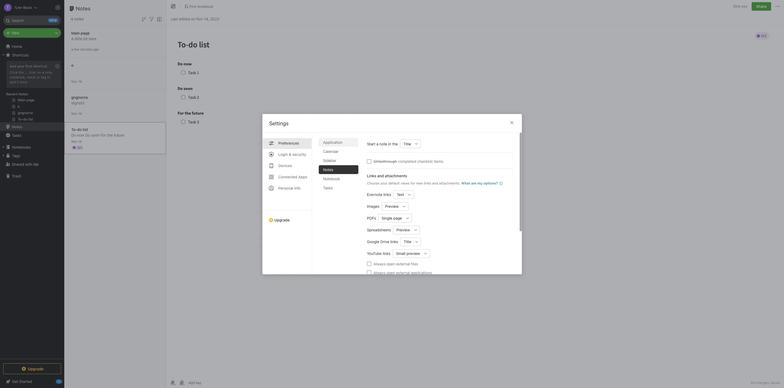 Task type: vqa. For each thing, say whether or not it's contained in the screenshot.
the 7
no



Task type: describe. For each thing, give the bounding box(es) containing it.
google drive links
[[367, 240, 398, 244]]

on inside icon on a note, notebook, stack or tag to add it here.
[[37, 70, 41, 75]]

icon on a note, notebook, stack or tag to add it here.
[[10, 70, 53, 84]]

minutes
[[80, 47, 92, 51]]

group inside tree
[[0, 59, 64, 125]]

Start a new note in the body or title. field
[[400, 140, 421, 148]]

calendar tab
[[319, 147, 359, 156]]

preview button for images
[[382, 202, 400, 211]]

expand note image
[[170, 3, 177, 10]]

links left text button
[[383, 192, 391, 197]]

notes inside group
[[18, 92, 28, 96]]

now
[[77, 133, 84, 137]]

expand tags image
[[1, 154, 6, 158]]

info
[[294, 186, 301, 190]]

shortcuts button
[[0, 51, 64, 59]]

icon
[[29, 70, 36, 75]]

notes tab
[[319, 165, 359, 174]]

single
[[382, 216, 392, 220]]

views
[[401, 181, 410, 185]]

0 horizontal spatial and
[[377, 174, 384, 178]]

what are my options?
[[461, 181, 498, 185]]

notes inside note list element
[[76, 5, 91, 12]]

only
[[734, 4, 741, 8]]

start
[[367, 142, 376, 146]]

tags
[[12, 153, 20, 158]]

spreadsheets
[[367, 228, 391, 232]]

bit
[[83, 36, 88, 41]]

recent
[[6, 92, 18, 96]]

or
[[37, 75, 40, 79]]

title for google drive links
[[404, 240, 411, 244]]

Select909 checkbox
[[367, 159, 371, 164]]

tag
[[41, 75, 46, 79]]

connected apps
[[278, 175, 307, 179]]

last
[[171, 16, 178, 21]]

add tag image
[[179, 380, 185, 386]]

strikethrough completed checklist items.
[[374, 159, 444, 164]]

devices
[[278, 163, 292, 168]]

add
[[10, 80, 16, 84]]

your for default
[[380, 181, 388, 185]]

notebook,
[[10, 75, 26, 79]]

what
[[461, 181, 470, 185]]

sidebar
[[323, 158, 336, 163]]

links right drive in the left of the page
[[390, 240, 398, 244]]

application
[[323, 140, 343, 145]]

trash
[[12, 174, 21, 178]]

youtube
[[367, 251, 382, 256]]

main
[[71, 31, 80, 35]]

upgrade for upgrade "popup button" to the left
[[28, 367, 44, 371]]

list
[[83, 127, 88, 132]]

calendar
[[323, 149, 339, 154]]

4
[[71, 17, 73, 21]]

title button for google drive links
[[400, 237, 413, 246]]

personal
[[278, 186, 293, 190]]

e
[[71, 63, 73, 67]]

all
[[751, 381, 755, 385]]

on inside the note window element
[[191, 16, 195, 21]]

do now do soon for the future
[[71, 133, 124, 137]]

&
[[289, 152, 291, 157]]

1 do from the left
[[71, 133, 76, 137]]

settings image
[[55, 4, 61, 11]]

always for always open external files
[[374, 262, 386, 266]]

share button
[[752, 2, 772, 11]]

1 horizontal spatial and
[[432, 181, 438, 185]]

Choose default view option for YouTube links field
[[393, 249, 430, 258]]

saved
[[771, 381, 780, 385]]

first
[[26, 64, 32, 68]]

to-do list
[[71, 127, 88, 132]]

are
[[471, 181, 477, 185]]

add your first shortcut
[[10, 64, 47, 68]]

my
[[478, 181, 483, 185]]

home
[[12, 44, 22, 49]]

0 horizontal spatial upgrade button
[[3, 364, 61, 374]]

2023
[[210, 16, 219, 21]]

title button for start a note in the
[[400, 140, 412, 148]]

gngnsrns
[[71, 95, 88, 100]]

stack
[[27, 75, 36, 79]]

a little bit here
[[71, 36, 96, 41]]

Note Editor text field
[[166, 26, 785, 377]]

click
[[10, 70, 18, 75]]

2 nov 14 from the top
[[71, 112, 82, 116]]

evernote links
[[367, 192, 391, 197]]

do
[[77, 127, 82, 132]]

tree containing home
[[0, 42, 64, 359]]

apps
[[298, 175, 307, 179]]

the inside note list element
[[107, 133, 113, 137]]

first
[[190, 4, 197, 8]]

tasks inside tab
[[323, 186, 333, 190]]

small preview
[[396, 251, 420, 256]]

share
[[757, 4, 767, 9]]

note window element
[[166, 0, 785, 388]]

small preview button
[[393, 249, 422, 258]]

a inside icon on a note, notebook, stack or tag to add it here.
[[42, 70, 44, 75]]

here
[[89, 36, 96, 41]]

expand notebooks image
[[1, 145, 6, 149]]

tasks button
[[0, 131, 64, 140]]

the inside group
[[19, 70, 24, 75]]

little
[[75, 36, 82, 41]]

login & security
[[278, 152, 306, 157]]

links
[[367, 174, 376, 178]]

always open external files
[[374, 262, 418, 266]]

3 nov 14 from the top
[[71, 140, 82, 144]]

external for files
[[396, 262, 410, 266]]

2 14 from the top
[[78, 112, 82, 116]]

evernote
[[367, 192, 382, 197]]

notebook inside tab
[[323, 177, 340, 181]]

2 vertical spatial the
[[392, 142, 398, 146]]

note,
[[45, 70, 53, 75]]

start a note in the
[[367, 142, 398, 146]]

to
[[47, 75, 50, 79]]

tab list for start a note in the
[[319, 138, 363, 274]]

changes
[[756, 381, 770, 385]]

nov up 0/3
[[71, 140, 77, 144]]

first notebook button
[[183, 3, 215, 10]]

drive
[[380, 240, 389, 244]]

0/3
[[77, 146, 82, 150]]

notebook tab
[[319, 174, 359, 183]]

new
[[12, 31, 20, 35]]



Task type: locate. For each thing, give the bounding box(es) containing it.
0 vertical spatial your
[[17, 64, 25, 68]]

Choose default view option for Google Drive links field
[[400, 237, 421, 246]]

open up the 'always open external applications'
[[387, 262, 395, 266]]

add
[[10, 64, 16, 68]]

your up click the ...
[[17, 64, 25, 68]]

1 vertical spatial your
[[380, 181, 388, 185]]

14 up gngnsrns
[[78, 79, 82, 83]]

always right always open external applications checkbox
[[374, 270, 386, 275]]

0 vertical spatial external
[[396, 262, 410, 266]]

0 vertical spatial and
[[377, 174, 384, 178]]

personal info
[[278, 186, 301, 190]]

1 vertical spatial preview
[[397, 228, 410, 232]]

2 horizontal spatial the
[[392, 142, 398, 146]]

Choose default view option for Spreadsheets field
[[393, 226, 420, 234]]

and left attachments.
[[432, 181, 438, 185]]

always for always open external applications
[[374, 270, 386, 275]]

external up the 'always open external applications'
[[396, 262, 410, 266]]

new button
[[3, 28, 61, 38]]

files
[[411, 262, 418, 266]]

2 vertical spatial nov 14
[[71, 140, 82, 144]]

items.
[[434, 159, 444, 164]]

Choose default view option for Images field
[[382, 202, 409, 211]]

1 external from the top
[[396, 262, 410, 266]]

0 vertical spatial nov 14
[[71, 79, 82, 83]]

1 horizontal spatial a
[[71, 47, 73, 51]]

tree
[[0, 42, 64, 359]]

applications
[[411, 270, 432, 275]]

0 vertical spatial preview
[[385, 204, 399, 209]]

0 vertical spatial upgrade button
[[263, 210, 312, 224]]

single page
[[382, 216, 402, 220]]

0 horizontal spatial the
[[19, 70, 24, 75]]

and right 'links' on the left of the page
[[377, 174, 384, 178]]

tab list for application
[[263, 133, 312, 274]]

1 horizontal spatial tasks
[[323, 186, 333, 190]]

external for applications
[[396, 270, 410, 275]]

a up the tag
[[42, 70, 44, 75]]

always right always open external files option on the left bottom of page
[[374, 262, 386, 266]]

0 horizontal spatial notebook
[[198, 4, 213, 8]]

page inside note list element
[[81, 31, 90, 35]]

Always open external files checkbox
[[367, 262, 371, 266]]

tags button
[[0, 151, 64, 160]]

a few minutes ago
[[71, 47, 99, 51]]

upgrade
[[274, 218, 290, 222], [28, 367, 44, 371]]

sfgnsfd
[[71, 101, 84, 105]]

completed
[[398, 159, 416, 164]]

open for always open external files
[[387, 262, 395, 266]]

1 vertical spatial tasks
[[323, 186, 333, 190]]

open down the always open external files
[[387, 270, 395, 275]]

1 nov 14 from the top
[[71, 79, 82, 83]]

links right new
[[424, 181, 431, 185]]

links down drive in the left of the page
[[383, 251, 391, 256]]

1 horizontal spatial the
[[107, 133, 113, 137]]

2 do from the left
[[85, 133, 90, 137]]

tasks up the notebooks
[[12, 133, 22, 138]]

nov
[[196, 16, 203, 21], [71, 79, 77, 83], [71, 112, 77, 116], [71, 140, 77, 144]]

group
[[0, 59, 64, 125]]

youtube links
[[367, 251, 391, 256]]

page for single page
[[393, 216, 402, 220]]

in
[[388, 142, 391, 146]]

1 vertical spatial and
[[432, 181, 438, 185]]

1 vertical spatial page
[[393, 216, 402, 220]]

preview button for spreadsheets
[[393, 226, 412, 234]]

0 vertical spatial on
[[191, 16, 195, 21]]

title for start a note in the
[[404, 142, 411, 146]]

recent notes
[[6, 92, 28, 96]]

click the ...
[[10, 70, 28, 75]]

0 vertical spatial title
[[404, 142, 411, 146]]

1 14 from the top
[[78, 79, 82, 83]]

options?
[[484, 181, 498, 185]]

the
[[19, 70, 24, 75], [107, 133, 113, 137], [392, 142, 398, 146]]

Search text field
[[7, 16, 57, 25]]

None search field
[[7, 16, 57, 25]]

1 vertical spatial the
[[107, 133, 113, 137]]

title right in
[[404, 142, 411, 146]]

1 open from the top
[[387, 262, 395, 266]]

14
[[78, 79, 82, 83], [78, 112, 82, 116], [78, 140, 82, 144]]

Always open external applications checkbox
[[367, 271, 371, 275]]

sidebar tab
[[319, 156, 359, 165]]

1 horizontal spatial upgrade button
[[263, 210, 312, 224]]

1 vertical spatial upgrade button
[[3, 364, 61, 374]]

home link
[[0, 42, 64, 51]]

title button
[[400, 140, 412, 148], [400, 237, 413, 246]]

0 vertical spatial tasks
[[12, 133, 22, 138]]

nov left 14,
[[196, 16, 203, 21]]

page for main page
[[81, 31, 90, 35]]

do
[[71, 133, 76, 137], [85, 133, 90, 137]]

login
[[278, 152, 288, 157]]

upgrade for right upgrade "popup button"
[[274, 218, 290, 222]]

shortcut
[[33, 64, 47, 68]]

shared
[[12, 162, 24, 167]]

notebooks
[[12, 145, 31, 149]]

tab list containing application
[[319, 138, 363, 274]]

a inside note list element
[[71, 47, 73, 51]]

1 horizontal spatial your
[[380, 181, 388, 185]]

0 horizontal spatial tasks
[[12, 133, 22, 138]]

0 horizontal spatial do
[[71, 133, 76, 137]]

0 vertical spatial upgrade
[[274, 218, 290, 222]]

0 vertical spatial always
[[374, 262, 386, 266]]

page inside single page button
[[393, 216, 402, 220]]

0 horizontal spatial a
[[42, 70, 44, 75]]

a left the note
[[377, 142, 379, 146]]

notes
[[76, 5, 91, 12], [18, 92, 28, 96], [12, 125, 22, 129], [323, 167, 333, 172]]

group containing add your first shortcut
[[0, 59, 64, 125]]

1 vertical spatial preview button
[[393, 226, 412, 234]]

3 14 from the top
[[78, 140, 82, 144]]

notes inside "link"
[[12, 125, 22, 129]]

me
[[33, 162, 39, 167]]

on right edited
[[191, 16, 195, 21]]

1 horizontal spatial tab list
[[319, 138, 363, 274]]

2 vertical spatial 14
[[78, 140, 82, 144]]

notes inside tab
[[323, 167, 333, 172]]

few
[[74, 47, 79, 51]]

1 vertical spatial title button
[[400, 237, 413, 246]]

preview for images
[[385, 204, 399, 209]]

notes link
[[0, 122, 64, 131]]

1 vertical spatial notebook
[[323, 177, 340, 181]]

for
[[101, 133, 106, 137]]

tab list
[[263, 133, 312, 274], [319, 138, 363, 274]]

trash link
[[0, 172, 64, 180]]

0 horizontal spatial page
[[81, 31, 90, 35]]

0 vertical spatial preview button
[[382, 202, 400, 211]]

tasks inside "button"
[[12, 133, 22, 138]]

preview inside field
[[397, 228, 410, 232]]

for
[[411, 181, 415, 185]]

preview button down single page field
[[393, 226, 412, 234]]

soon
[[91, 133, 100, 137]]

notebook inside "button"
[[198, 4, 213, 8]]

0 horizontal spatial upgrade
[[28, 367, 44, 371]]

1 vertical spatial open
[[387, 270, 395, 275]]

always open external applications
[[374, 270, 432, 275]]

close image
[[509, 119, 515, 126]]

1 horizontal spatial upgrade
[[274, 218, 290, 222]]

edited
[[179, 16, 190, 21]]

your for first
[[17, 64, 25, 68]]

2 horizontal spatial a
[[377, 142, 379, 146]]

preview inside field
[[385, 204, 399, 209]]

external down the always open external files
[[396, 270, 410, 275]]

nov inside the note window element
[[196, 16, 203, 21]]

the right for
[[107, 133, 113, 137]]

0 vertical spatial notebook
[[198, 4, 213, 8]]

pdfs
[[367, 216, 376, 220]]

last edited on nov 14, 2023
[[171, 16, 219, 21]]

0 vertical spatial a
[[71, 47, 73, 51]]

14 down sfgnsfd
[[78, 112, 82, 116]]

nov down e
[[71, 79, 77, 83]]

1 vertical spatial 14
[[78, 112, 82, 116]]

nov 14 down sfgnsfd
[[71, 112, 82, 116]]

0 horizontal spatial tab list
[[263, 133, 312, 274]]

tasks tab
[[319, 183, 359, 192]]

notebook right the first
[[198, 4, 213, 8]]

connected
[[278, 175, 297, 179]]

to-
[[71, 127, 77, 132]]

the left ...
[[19, 70, 24, 75]]

Choose default view option for PDFs field
[[378, 214, 412, 222]]

1 vertical spatial always
[[374, 270, 386, 275]]

on up the 'or'
[[37, 70, 41, 75]]

1 vertical spatial nov 14
[[71, 112, 82, 116]]

text
[[397, 192, 404, 197]]

1 horizontal spatial page
[[393, 216, 402, 220]]

shortcuts
[[12, 53, 29, 57]]

page right 'single'
[[393, 216, 402, 220]]

tasks down notebook tab
[[323, 186, 333, 190]]

0 vertical spatial the
[[19, 70, 24, 75]]

2 external from the top
[[396, 270, 410, 275]]

0 horizontal spatial your
[[17, 64, 25, 68]]

title button right in
[[400, 140, 412, 148]]

notes
[[74, 17, 84, 21]]

notes down sidebar
[[323, 167, 333, 172]]

2 always from the top
[[374, 270, 386, 275]]

preview button up single page button
[[382, 202, 400, 211]]

2 vertical spatial a
[[377, 142, 379, 146]]

shared with me link
[[0, 160, 64, 169]]

2 open from the top
[[387, 270, 395, 275]]

notes up "notes"
[[76, 5, 91, 12]]

preview for spreadsheets
[[397, 228, 410, 232]]

1 vertical spatial title
[[404, 240, 411, 244]]

notes right recent
[[18, 92, 28, 96]]

strikethrough
[[374, 159, 397, 164]]

the right in
[[392, 142, 398, 146]]

with
[[25, 162, 32, 167]]

notes up the tasks "button"
[[12, 125, 22, 129]]

text button
[[393, 190, 405, 199]]

add a reminder image
[[170, 380, 176, 386]]

1 horizontal spatial do
[[85, 133, 90, 137]]

preview up "single page"
[[385, 204, 399, 209]]

google
[[367, 240, 379, 244]]

0 vertical spatial page
[[81, 31, 90, 35]]

1 vertical spatial upgrade
[[28, 367, 44, 371]]

tab list containing preferences
[[263, 133, 312, 274]]

nov 14 up 0/3
[[71, 140, 82, 144]]

you
[[742, 4, 748, 8]]

1 horizontal spatial notebook
[[323, 177, 340, 181]]

1 vertical spatial external
[[396, 270, 410, 275]]

1 always from the top
[[374, 262, 386, 266]]

nov 14 up gngnsrns
[[71, 79, 82, 83]]

open for always open external applications
[[387, 270, 395, 275]]

a left few
[[71, 47, 73, 51]]

default
[[389, 181, 400, 185]]

attachments
[[385, 174, 407, 178]]

...
[[25, 70, 28, 75]]

here.
[[20, 80, 28, 84]]

notebook down notes tab
[[323, 177, 340, 181]]

1 horizontal spatial on
[[191, 16, 195, 21]]

new
[[416, 181, 423, 185]]

0 vertical spatial open
[[387, 262, 395, 266]]

title button down preview field
[[400, 237, 413, 246]]

single page button
[[378, 214, 403, 222]]

0 vertical spatial 14
[[78, 79, 82, 83]]

nov down sfgnsfd
[[71, 112, 77, 116]]

your down links and attachments
[[380, 181, 388, 185]]

preview button
[[382, 202, 400, 211], [393, 226, 412, 234]]

future
[[114, 133, 124, 137]]

choose your default views for new links and attachments.
[[367, 181, 461, 185]]

0 horizontal spatial on
[[37, 70, 41, 75]]

preview up title field
[[397, 228, 410, 232]]

do down list at the top left
[[85, 133, 90, 137]]

page up "bit" on the top of the page
[[81, 31, 90, 35]]

main page
[[71, 31, 90, 35]]

security
[[292, 152, 306, 157]]

do down "to-"
[[71, 133, 76, 137]]

Choose default view option for Evernote links field
[[393, 190, 414, 199]]

14 up 0/3
[[78, 140, 82, 144]]

attachments.
[[439, 181, 461, 185]]

title up small preview button
[[404, 240, 411, 244]]

1 vertical spatial a
[[42, 70, 44, 75]]

preview
[[407, 251, 420, 256]]

application tab
[[319, 138, 359, 147]]

notebooks link
[[0, 143, 64, 151]]

preferences
[[278, 141, 299, 145]]

1 vertical spatial on
[[37, 70, 41, 75]]

0 vertical spatial title button
[[400, 140, 412, 148]]

note list element
[[64, 0, 166, 388]]



